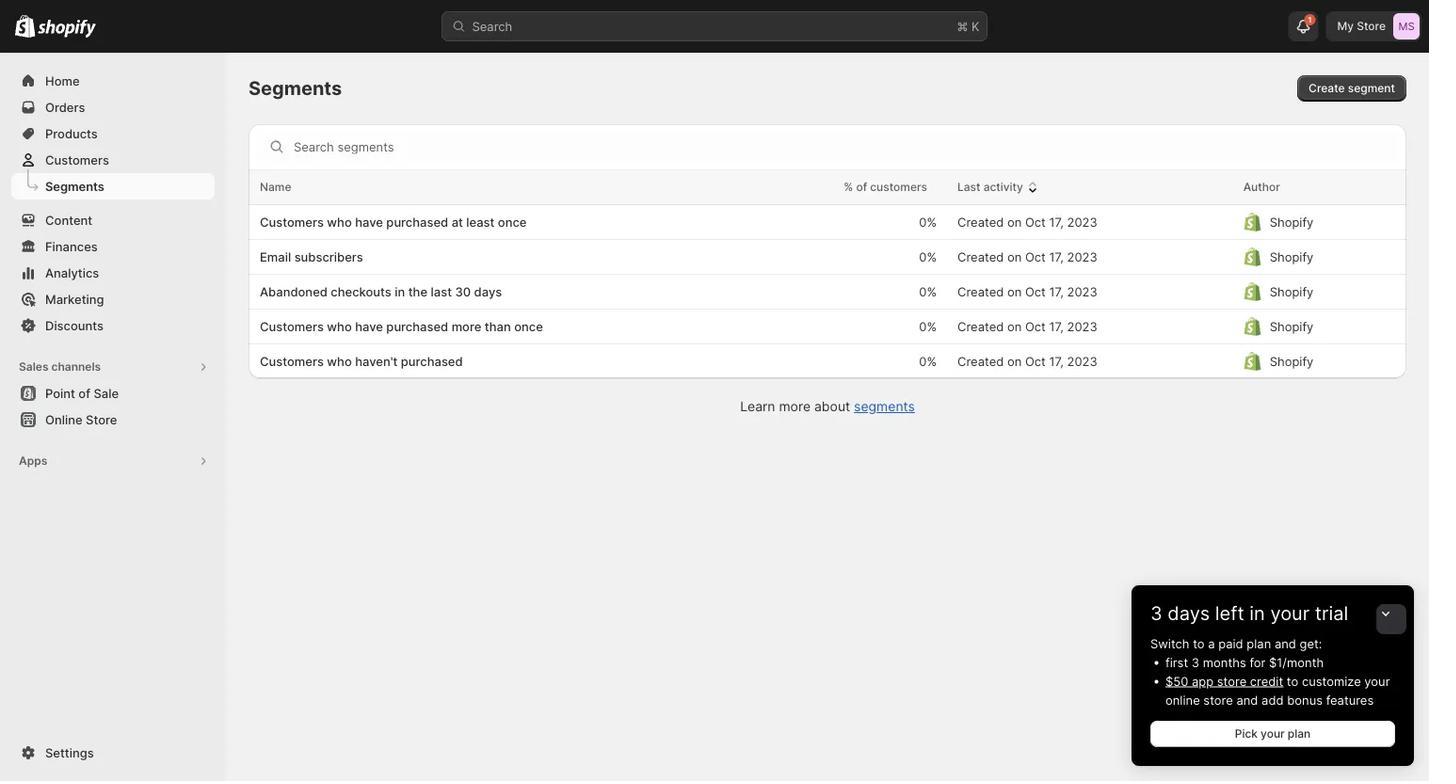 Task type: locate. For each thing, give the bounding box(es) containing it.
who
[[327, 215, 352, 229], [327, 319, 352, 334], [327, 354, 352, 369]]

credit
[[1251, 674, 1284, 689]]

and inside to customize your online store and add bonus features
[[1237, 693, 1259, 708]]

2023 for 30
[[1068, 284, 1098, 299]]

search
[[472, 19, 513, 33]]

0 vertical spatial and
[[1275, 637, 1297, 651]]

1 created from the top
[[958, 215, 1004, 229]]

1 vertical spatial in
[[1250, 602, 1266, 625]]

have inside customers who have purchased at least once link
[[355, 215, 383, 229]]

1 vertical spatial days
[[1168, 602, 1211, 625]]

email subscribers
[[260, 250, 363, 264]]

days right 30
[[474, 284, 502, 299]]

purchased down customers who have purchased more than once
[[401, 354, 463, 369]]

to left the a
[[1193, 637, 1205, 651]]

sale
[[94, 386, 119, 401]]

1 17, from the top
[[1050, 215, 1064, 229]]

$50 app store credit link
[[1166, 674, 1284, 689]]

customers who have purchased at least once link
[[260, 213, 746, 232]]

0 vertical spatial 3
[[1151, 602, 1163, 625]]

1 vertical spatial of
[[78, 386, 90, 401]]

1 vertical spatial store
[[86, 413, 117, 427]]

more left than
[[452, 319, 482, 334]]

0 vertical spatial have
[[355, 215, 383, 229]]

0% for 30
[[920, 284, 937, 299]]

shopify
[[1270, 215, 1314, 229], [1270, 250, 1314, 264], [1270, 284, 1314, 299], [1270, 319, 1314, 334], [1270, 354, 1314, 369]]

2023
[[1068, 215, 1098, 229], [1068, 250, 1098, 264], [1068, 284, 1098, 299], [1068, 319, 1098, 334], [1068, 354, 1098, 369]]

once right than
[[514, 319, 543, 334]]

segments
[[249, 77, 342, 100], [45, 179, 104, 194]]

last
[[431, 284, 452, 299]]

who for customers who haven't purchased
[[327, 354, 352, 369]]

1 vertical spatial and
[[1237, 693, 1259, 708]]

months
[[1203, 656, 1247, 670]]

0 vertical spatial more
[[452, 319, 482, 334]]

pick your plan
[[1236, 728, 1311, 741]]

1 horizontal spatial and
[[1275, 637, 1297, 651]]

1 horizontal spatial 3
[[1192, 656, 1200, 670]]

of inside button
[[78, 386, 90, 401]]

customers for customers who have purchased more than once
[[260, 319, 324, 334]]

0 vertical spatial days
[[474, 284, 502, 299]]

1 horizontal spatial to
[[1287, 674, 1299, 689]]

who left haven't at the left of the page
[[327, 354, 352, 369]]

3 oct from the top
[[1026, 284, 1046, 299]]

1 have from the top
[[355, 215, 383, 229]]

who for customers who have purchased at least once
[[327, 215, 352, 229]]

store inside to customize your online store and add bonus features
[[1204, 693, 1234, 708]]

point of sale
[[45, 386, 119, 401]]

create segment
[[1309, 81, 1396, 95]]

1 vertical spatial your
[[1365, 674, 1391, 689]]

2 on from the top
[[1008, 250, 1022, 264]]

1 vertical spatial store
[[1204, 693, 1234, 708]]

0 horizontal spatial plan
[[1247, 637, 1272, 651]]

paid
[[1219, 637, 1244, 651]]

2 oct from the top
[[1026, 250, 1046, 264]]

plan down bonus
[[1288, 728, 1311, 741]]

have inside customers who have purchased more than once link
[[355, 319, 383, 334]]

purchased
[[386, 215, 449, 229], [386, 319, 449, 334], [401, 354, 463, 369]]

0 vertical spatial to
[[1193, 637, 1205, 651]]

2 who from the top
[[327, 319, 352, 334]]

store down months at the right of page
[[1218, 674, 1247, 689]]

17, for than
[[1050, 319, 1064, 334]]

customers inside "link"
[[260, 354, 324, 369]]

purchased for at
[[386, 215, 449, 229]]

5 created from the top
[[958, 354, 1004, 369]]

5 2023 from the top
[[1068, 354, 1098, 369]]

1 horizontal spatial in
[[1250, 602, 1266, 625]]

store
[[1357, 19, 1386, 33], [86, 413, 117, 427]]

0 horizontal spatial segments
[[45, 179, 104, 194]]

point
[[45, 386, 75, 401]]

your inside to customize your online store and add bonus features
[[1365, 674, 1391, 689]]

channels
[[51, 360, 101, 374]]

to down $1/month
[[1287, 674, 1299, 689]]

3 inside dropdown button
[[1151, 602, 1163, 625]]

customers for customers who haven't purchased
[[260, 354, 324, 369]]

store down "$50 app store credit" link
[[1204, 693, 1234, 708]]

5 17, from the top
[[1050, 354, 1064, 369]]

activity
[[984, 180, 1024, 194]]

3 days left in your trial button
[[1132, 586, 1415, 625]]

content
[[45, 213, 92, 227]]

and up $1/month
[[1275, 637, 1297, 651]]

last activity button
[[958, 178, 1042, 197]]

1 horizontal spatial more
[[779, 399, 811, 415]]

finances link
[[11, 234, 215, 260]]

4 shopify from the top
[[1270, 319, 1314, 334]]

online store
[[45, 413, 117, 427]]

customers
[[45, 153, 109, 167], [260, 215, 324, 229], [260, 319, 324, 334], [260, 354, 324, 369]]

create
[[1309, 81, 1346, 95]]

once for customers who have purchased more than once
[[514, 319, 543, 334]]

3 on from the top
[[1008, 284, 1022, 299]]

1 vertical spatial plan
[[1288, 728, 1311, 741]]

0 vertical spatial plan
[[1247, 637, 1272, 651]]

2 2023 from the top
[[1068, 250, 1098, 264]]

who inside "link"
[[327, 354, 352, 369]]

customers link
[[11, 147, 215, 173]]

1 who from the top
[[327, 215, 352, 229]]

have for at
[[355, 215, 383, 229]]

1 vertical spatial who
[[327, 319, 352, 334]]

1 vertical spatial to
[[1287, 674, 1299, 689]]

discounts link
[[11, 313, 215, 339]]

4 0% from the top
[[920, 319, 937, 334]]

and
[[1275, 637, 1297, 651], [1237, 693, 1259, 708]]

1 2023 from the top
[[1068, 215, 1098, 229]]

plan up 'for'
[[1247, 637, 1272, 651]]

3 17, from the top
[[1050, 284, 1064, 299]]

0 vertical spatial your
[[1271, 602, 1310, 625]]

products
[[45, 126, 98, 141]]

once right least on the top
[[498, 215, 527, 229]]

who down checkouts
[[327, 319, 352, 334]]

2 vertical spatial your
[[1261, 728, 1285, 741]]

shopify image
[[38, 19, 96, 38]]

segment
[[1349, 81, 1396, 95]]

segments link
[[11, 173, 215, 200]]

0% for least
[[920, 215, 937, 229]]

3 right first
[[1192, 656, 1200, 670]]

have up the subscribers
[[355, 215, 383, 229]]

1 horizontal spatial of
[[857, 180, 868, 194]]

of for sale
[[78, 386, 90, 401]]

2 vertical spatial purchased
[[401, 354, 463, 369]]

0 vertical spatial segments
[[249, 77, 342, 100]]

customize
[[1302, 674, 1362, 689]]

1 oct from the top
[[1026, 215, 1046, 229]]

and for store
[[1237, 693, 1259, 708]]

on
[[1008, 215, 1022, 229], [1008, 250, 1022, 264], [1008, 284, 1022, 299], [1008, 319, 1022, 334], [1008, 354, 1022, 369]]

on for least
[[1008, 215, 1022, 229]]

in right left
[[1250, 602, 1266, 625]]

3 up switch
[[1151, 602, 1163, 625]]

store
[[1218, 674, 1247, 689], [1204, 693, 1234, 708]]

abandoned
[[260, 284, 328, 299]]

0 vertical spatial who
[[327, 215, 352, 229]]

once inside customers who have purchased at least once link
[[498, 215, 527, 229]]

store inside button
[[86, 413, 117, 427]]

abandoned checkouts in the last 30 days link
[[260, 283, 746, 301]]

shopify for least
[[1270, 215, 1314, 229]]

once
[[498, 215, 527, 229], [514, 319, 543, 334]]

created on oct 17, 2023 for than
[[958, 319, 1098, 334]]

3 who from the top
[[327, 354, 352, 369]]

3 0% from the top
[[920, 284, 937, 299]]

created for least
[[958, 215, 1004, 229]]

0 horizontal spatial 3
[[1151, 602, 1163, 625]]

once inside customers who have purchased more than once link
[[514, 319, 543, 334]]

to customize your online store and add bonus features
[[1166, 674, 1391, 708]]

3 shopify from the top
[[1270, 284, 1314, 299]]

of right %
[[857, 180, 868, 194]]

store down sale
[[86, 413, 117, 427]]

purchased left at
[[386, 215, 449, 229]]

0% for than
[[920, 319, 937, 334]]

3 created from the top
[[958, 284, 1004, 299]]

analytics
[[45, 266, 99, 280]]

point of sale button
[[0, 381, 226, 407]]

1 vertical spatial have
[[355, 319, 383, 334]]

first
[[1166, 656, 1189, 670]]

in left the
[[395, 284, 405, 299]]

0 vertical spatial purchased
[[386, 215, 449, 229]]

1 vertical spatial segments
[[45, 179, 104, 194]]

3 created on oct 17, 2023 from the top
[[958, 284, 1098, 299]]

4 17, from the top
[[1050, 319, 1064, 334]]

$50
[[1166, 674, 1189, 689]]

2 have from the top
[[355, 319, 383, 334]]

0 horizontal spatial and
[[1237, 693, 1259, 708]]

30
[[455, 284, 471, 299]]

and left add
[[1237, 693, 1259, 708]]

of left sale
[[78, 386, 90, 401]]

3
[[1151, 602, 1163, 625], [1192, 656, 1200, 670]]

more
[[452, 319, 482, 334], [779, 399, 811, 415]]

4 on from the top
[[1008, 319, 1022, 334]]

to inside to customize your online store and add bonus features
[[1287, 674, 1299, 689]]

1 shopify from the top
[[1270, 215, 1314, 229]]

1 0% from the top
[[920, 215, 937, 229]]

1 horizontal spatial segments
[[249, 77, 342, 100]]

2 vertical spatial who
[[327, 354, 352, 369]]

0 vertical spatial of
[[857, 180, 868, 194]]

$50 app store credit
[[1166, 674, 1284, 689]]

1 horizontal spatial days
[[1168, 602, 1211, 625]]

shopify image
[[15, 15, 35, 37]]

1 created on oct 17, 2023 from the top
[[958, 215, 1098, 229]]

4 created on oct 17, 2023 from the top
[[958, 319, 1098, 334]]

created on oct 17, 2023 for least
[[958, 215, 1098, 229]]

have up haven't at the left of the page
[[355, 319, 383, 334]]

a
[[1209, 637, 1216, 651]]

who for customers who have purchased more than once
[[327, 319, 352, 334]]

2 0% from the top
[[920, 250, 937, 264]]

your up get:
[[1271, 602, 1310, 625]]

0 horizontal spatial of
[[78, 386, 90, 401]]

in
[[395, 284, 405, 299], [1250, 602, 1266, 625]]

checkouts
[[331, 284, 392, 299]]

purchased down the
[[386, 319, 449, 334]]

on for than
[[1008, 319, 1022, 334]]

your right pick
[[1261, 728, 1285, 741]]

0 vertical spatial in
[[395, 284, 405, 299]]

discounts
[[45, 318, 104, 333]]

2023 for least
[[1068, 215, 1098, 229]]

3 2023 from the top
[[1068, 284, 1098, 299]]

segments
[[854, 399, 915, 415]]

online
[[45, 413, 83, 427]]

1 on from the top
[[1008, 215, 1022, 229]]

customers for customers who have purchased at least once
[[260, 215, 324, 229]]

store right my
[[1357, 19, 1386, 33]]

0 horizontal spatial days
[[474, 284, 502, 299]]

last activity
[[958, 180, 1024, 194]]

0 vertical spatial once
[[498, 215, 527, 229]]

who up the subscribers
[[327, 215, 352, 229]]

1 vertical spatial once
[[514, 319, 543, 334]]

4 2023 from the top
[[1068, 319, 1098, 334]]

your up features
[[1365, 674, 1391, 689]]

marketing
[[45, 292, 104, 307]]

of for customers
[[857, 180, 868, 194]]

4 created from the top
[[958, 319, 1004, 334]]

my
[[1338, 19, 1354, 33]]

3 days left in your trial
[[1151, 602, 1349, 625]]

more right 'learn'
[[779, 399, 811, 415]]

0 vertical spatial store
[[1357, 19, 1386, 33]]

0 horizontal spatial store
[[86, 413, 117, 427]]

4 oct from the top
[[1026, 319, 1046, 334]]

features
[[1327, 693, 1374, 708]]

0 horizontal spatial in
[[395, 284, 405, 299]]

store for my store
[[1357, 19, 1386, 33]]

1 horizontal spatial store
[[1357, 19, 1386, 33]]

days up switch
[[1168, 602, 1211, 625]]

created
[[958, 215, 1004, 229], [958, 250, 1004, 264], [958, 284, 1004, 299], [958, 319, 1004, 334], [958, 354, 1004, 369]]

create segment link
[[1298, 75, 1407, 102]]

⌘
[[957, 19, 969, 33]]

1 vertical spatial more
[[779, 399, 811, 415]]

orders link
[[11, 94, 215, 121]]

about
[[815, 399, 851, 415]]

1 vertical spatial purchased
[[386, 319, 449, 334]]



Task type: describe. For each thing, give the bounding box(es) containing it.
content link
[[11, 207, 215, 234]]

1 vertical spatial 3
[[1192, 656, 1200, 670]]

1 horizontal spatial plan
[[1288, 728, 1311, 741]]

17, for 30
[[1050, 284, 1064, 299]]

oct for than
[[1026, 319, 1046, 334]]

apps
[[19, 454, 47, 468]]

purchased for more
[[386, 319, 449, 334]]

segments link
[[854, 399, 915, 415]]

customers who haven't purchased link
[[260, 352, 746, 371]]

switch to a paid plan and get:
[[1151, 637, 1323, 651]]

sales channels
[[19, 360, 101, 374]]

than
[[485, 319, 511, 334]]

the
[[408, 284, 428, 299]]

learn more about segments
[[740, 399, 915, 415]]

sales channels button
[[11, 354, 215, 381]]

days inside dropdown button
[[1168, 602, 1211, 625]]

2 created on oct 17, 2023 from the top
[[958, 250, 1098, 264]]

purchased inside "link"
[[401, 354, 463, 369]]

switch
[[1151, 637, 1190, 651]]

haven't
[[355, 354, 398, 369]]

oct for least
[[1026, 215, 1046, 229]]

once for customers who have purchased at least once
[[498, 215, 527, 229]]

5 shopify from the top
[[1270, 354, 1314, 369]]

customers
[[871, 180, 928, 194]]

shopify for 30
[[1270, 284, 1314, 299]]

my store image
[[1394, 13, 1420, 40]]

1
[[1309, 15, 1312, 24]]

at
[[452, 215, 463, 229]]

customers who haven't purchased
[[260, 354, 463, 369]]

oct for 30
[[1026, 284, 1046, 299]]

customers who have purchased at least once
[[260, 215, 527, 229]]

settings link
[[11, 740, 215, 767]]

add
[[1262, 693, 1284, 708]]

last
[[958, 180, 981, 194]]

finances
[[45, 239, 98, 254]]

created on oct 17, 2023 for 30
[[958, 284, 1098, 299]]

online store button
[[0, 407, 226, 433]]

email subscribers link
[[260, 248, 746, 267]]

%
[[844, 180, 854, 194]]

app
[[1192, 674, 1214, 689]]

1 button
[[1289, 11, 1319, 41]]

author
[[1244, 180, 1281, 194]]

17, for least
[[1050, 215, 1064, 229]]

shopify for than
[[1270, 319, 1314, 334]]

bonus
[[1288, 693, 1323, 708]]

apps button
[[11, 448, 215, 475]]

2 created from the top
[[958, 250, 1004, 264]]

abandoned checkouts in the last 30 days
[[260, 284, 502, 299]]

least
[[467, 215, 495, 229]]

online
[[1166, 693, 1201, 708]]

name
[[260, 180, 291, 194]]

home
[[45, 73, 80, 88]]

and for plan
[[1275, 637, 1297, 651]]

created for 30
[[958, 284, 1004, 299]]

0 horizontal spatial to
[[1193, 637, 1205, 651]]

email
[[260, 250, 291, 264]]

store for online store
[[86, 413, 117, 427]]

5 0% from the top
[[920, 354, 937, 369]]

$1/month
[[1270, 656, 1324, 670]]

created for than
[[958, 319, 1004, 334]]

5 created on oct 17, 2023 from the top
[[958, 354, 1098, 369]]

5 on from the top
[[1008, 354, 1022, 369]]

first 3 months for $1/month
[[1166, 656, 1324, 670]]

customers for customers
[[45, 153, 109, 167]]

learn
[[740, 399, 776, 415]]

on for 30
[[1008, 284, 1022, 299]]

marketing link
[[11, 286, 215, 313]]

2 shopify from the top
[[1270, 250, 1314, 264]]

analytics link
[[11, 260, 215, 286]]

0 horizontal spatial more
[[452, 319, 482, 334]]

Search segments text field
[[294, 132, 1400, 162]]

point of sale link
[[11, 381, 215, 407]]

settings
[[45, 746, 94, 761]]

subscribers
[[294, 250, 363, 264]]

my store
[[1338, 19, 1386, 33]]

for
[[1250, 656, 1266, 670]]

2023 for than
[[1068, 319, 1098, 334]]

your inside dropdown button
[[1271, 602, 1310, 625]]

k
[[972, 19, 980, 33]]

online store link
[[11, 407, 215, 433]]

in inside dropdown button
[[1250, 602, 1266, 625]]

get:
[[1300, 637, 1323, 651]]

home link
[[11, 68, 215, 94]]

% of customers
[[844, 180, 928, 194]]

3 days left in your trial element
[[1132, 635, 1415, 767]]

sales
[[19, 360, 49, 374]]

pick
[[1236, 728, 1258, 741]]

2 17, from the top
[[1050, 250, 1064, 264]]

trial
[[1316, 602, 1349, 625]]

pick your plan link
[[1151, 721, 1396, 748]]

5 oct from the top
[[1026, 354, 1046, 369]]

0 vertical spatial store
[[1218, 674, 1247, 689]]

have for more
[[355, 319, 383, 334]]

orders
[[45, 100, 85, 114]]

⌘ k
[[957, 19, 980, 33]]

customers who have purchased more than once link
[[260, 317, 746, 336]]

left
[[1216, 602, 1245, 625]]



Task type: vqa. For each thing, say whether or not it's contained in the screenshot.
the left Store
yes



